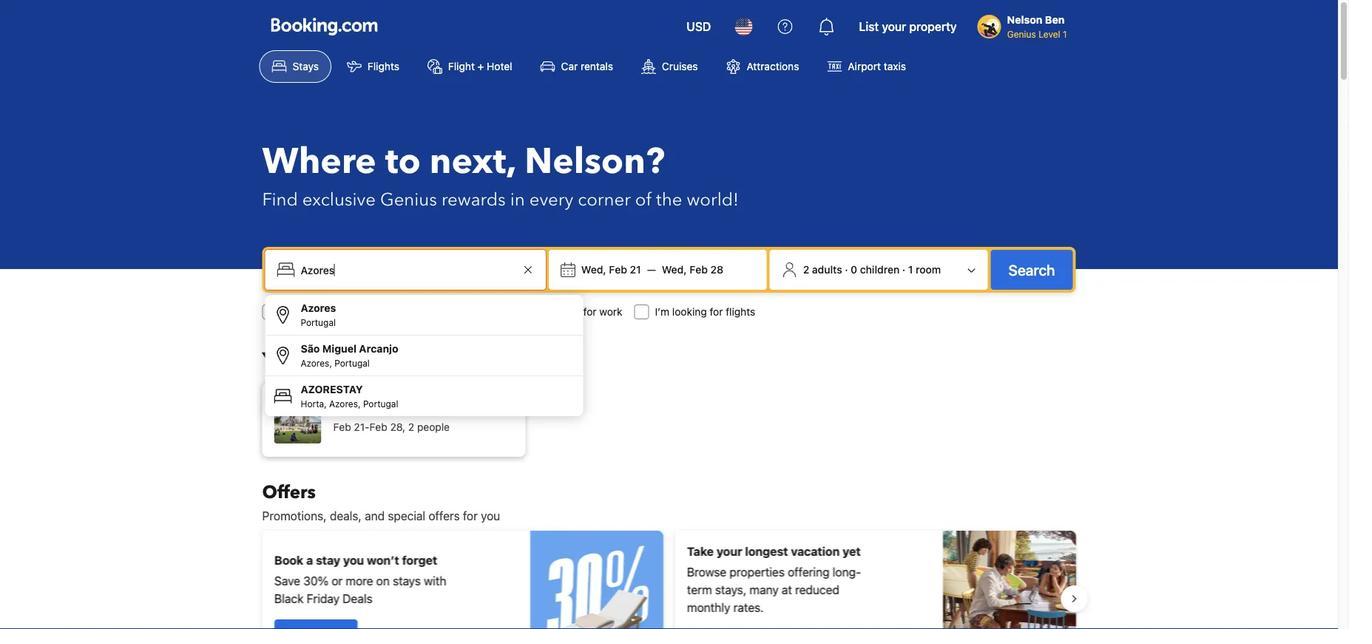 Task type: vqa. For each thing, say whether or not it's contained in the screenshot.
km to the bottom
no



Task type: locate. For each thing, give the bounding box(es) containing it.
at
[[782, 583, 792, 597]]

hotel
[[487, 60, 512, 73]]

work
[[600, 306, 623, 318]]

on
[[376, 575, 389, 589]]

1 vertical spatial you
[[343, 554, 364, 568]]

rentals
[[581, 60, 613, 73]]

1 vertical spatial azores,
[[329, 399, 361, 409]]

your right take
[[716, 545, 742, 559]]

i'm left traveling
[[522, 306, 537, 318]]

flight
[[448, 60, 475, 73]]

looking up são at the left of page
[[300, 306, 335, 318]]

azores, down azorestay
[[329, 399, 361, 409]]

· right the children
[[903, 264, 906, 276]]

you up more
[[343, 554, 364, 568]]

your
[[882, 20, 907, 34], [716, 545, 742, 559]]

1 horizontal spatial wed,
[[662, 264, 687, 276]]

stays,
[[715, 583, 746, 597]]

1
[[1063, 29, 1067, 39], [908, 264, 913, 276]]

0 horizontal spatial you
[[343, 554, 364, 568]]

azores,
[[301, 358, 332, 368], [329, 399, 361, 409]]

wed,
[[581, 264, 606, 276], [662, 264, 687, 276]]

or inside book a stay you won't forget save 30% or more on stays with black friday deals
[[331, 575, 342, 589]]

searches
[[370, 347, 446, 372]]

portugal down "azores"
[[301, 317, 336, 328]]

Where are you going? field
[[295, 257, 519, 283]]

your inside the take your longest vacation yet browse properties offering long- term stays, many at reduced monthly rates.
[[716, 545, 742, 559]]

vacation
[[791, 545, 840, 559]]

0 vertical spatial genius
[[1008, 29, 1036, 39]]

1 horizontal spatial 1
[[1063, 29, 1067, 39]]

nelson?
[[525, 138, 665, 186]]

0 vertical spatial or
[[428, 306, 438, 318]]

apartment
[[440, 306, 490, 318]]

1 left the room
[[908, 264, 913, 276]]

save
[[274, 575, 300, 589]]

you
[[481, 509, 500, 523], [343, 554, 364, 568]]

1 vertical spatial 1
[[908, 264, 913, 276]]

0 horizontal spatial i'm
[[283, 306, 298, 318]]

1 wed, from the left
[[581, 264, 606, 276]]

you right offers
[[481, 509, 500, 523]]

london feb 21-feb 28, 2 people
[[333, 407, 450, 434]]

i'm
[[283, 306, 298, 318], [522, 306, 537, 318]]

1 horizontal spatial your
[[882, 20, 907, 34]]

where to next, nelson? find exclusive genius rewards in every corner of the world!
[[262, 138, 739, 212]]

you inside the offers promotions, deals, and special offers for you
[[481, 509, 500, 523]]

· left 0
[[845, 264, 848, 276]]

flight + hotel
[[448, 60, 512, 73]]

1 horizontal spatial ·
[[903, 264, 906, 276]]

wed, left 21
[[581, 264, 606, 276]]

feb down london
[[333, 421, 351, 434]]

2
[[803, 264, 810, 276], [408, 421, 414, 434]]

1 horizontal spatial you
[[481, 509, 500, 523]]

to
[[385, 138, 421, 186]]

car
[[561, 60, 578, 73]]

0 vertical spatial 1
[[1063, 29, 1067, 39]]

for right offers
[[463, 509, 478, 523]]

region containing take your longest vacation yet
[[250, 525, 1088, 630]]

1 horizontal spatial looking
[[673, 306, 707, 318]]

1 horizontal spatial 2
[[803, 264, 810, 276]]

·
[[845, 264, 848, 276], [903, 264, 906, 276]]

feb
[[609, 264, 627, 276], [690, 264, 708, 276], [333, 421, 351, 434], [370, 421, 387, 434]]

1 horizontal spatial i'm
[[522, 306, 537, 318]]

for left an
[[338, 306, 351, 318]]

or
[[428, 306, 438, 318], [331, 575, 342, 589]]

traveling
[[540, 306, 581, 318]]

flights
[[368, 60, 400, 73]]

28,
[[390, 421, 406, 434]]

0 horizontal spatial your
[[716, 545, 742, 559]]

0 vertical spatial 2
[[803, 264, 810, 276]]

wed, right —
[[662, 264, 687, 276]]

1 vertical spatial 2
[[408, 421, 414, 434]]

0 horizontal spatial 2
[[408, 421, 414, 434]]

reduced
[[795, 583, 839, 597]]

azores, down são at the left of page
[[301, 358, 332, 368]]

for
[[338, 306, 351, 318], [584, 306, 597, 318], [710, 306, 723, 318], [463, 509, 478, 523]]

genius inside where to next, nelson? find exclusive genius rewards in every corner of the world!
[[380, 188, 437, 212]]

your for list
[[882, 20, 907, 34]]

2 vertical spatial portugal
[[363, 399, 398, 409]]

i'm for i'm looking for an entire home or apartment
[[283, 306, 298, 318]]

1 horizontal spatial or
[[428, 306, 438, 318]]

2 i'm from the left
[[522, 306, 537, 318]]

1 vertical spatial genius
[[380, 188, 437, 212]]

0 vertical spatial portugal
[[301, 317, 336, 328]]

take your longest vacation yet browse properties offering long- term stays, many at reduced monthly rates.
[[687, 545, 861, 615]]

0 vertical spatial azores,
[[301, 358, 332, 368]]

1 · from the left
[[845, 264, 848, 276]]

usd button
[[678, 9, 720, 44]]

1 vertical spatial your
[[716, 545, 742, 559]]

2 right "28,"
[[408, 421, 414, 434]]

or right home
[[428, 306, 438, 318]]

i'm left azores portugal
[[283, 306, 298, 318]]

i'm traveling for work
[[522, 306, 623, 318]]

long-
[[833, 566, 861, 580]]

0 horizontal spatial 1
[[908, 264, 913, 276]]

cruises
[[662, 60, 698, 73]]

looking right i'm
[[673, 306, 707, 318]]

search button
[[991, 250, 1073, 290]]

for for flights
[[710, 306, 723, 318]]

take
[[687, 545, 714, 559]]

2 left adults
[[803, 264, 810, 276]]

group
[[265, 295, 583, 417]]

1 vertical spatial or
[[331, 575, 342, 589]]

won't
[[367, 554, 399, 568]]

genius down to
[[380, 188, 437, 212]]

0 vertical spatial you
[[481, 509, 500, 523]]

offers
[[262, 481, 316, 505]]

where
[[262, 138, 376, 186]]

term
[[687, 583, 712, 597]]

0 horizontal spatial wed,
[[581, 264, 606, 276]]

looking for i'm
[[300, 306, 335, 318]]

1 vertical spatial portugal
[[335, 358, 370, 368]]

deals,
[[330, 509, 362, 523]]

2 looking from the left
[[673, 306, 707, 318]]

take your longest vacation yet image
[[943, 531, 1076, 630]]

airport taxis link
[[815, 50, 919, 83]]

genius down nelson
[[1008, 29, 1036, 39]]

browse
[[687, 566, 726, 580]]

looking
[[300, 306, 335, 318], [673, 306, 707, 318]]

region
[[250, 525, 1088, 630]]

recent
[[306, 347, 365, 372]]

flight + hotel link
[[415, 50, 525, 83]]

for for work
[[584, 306, 597, 318]]

ben
[[1045, 14, 1065, 26]]

0 horizontal spatial genius
[[380, 188, 437, 212]]

flights link
[[334, 50, 412, 83]]

28
[[711, 264, 724, 276]]

portugal down miguel
[[335, 358, 370, 368]]

0 horizontal spatial looking
[[300, 306, 335, 318]]

1 looking from the left
[[300, 306, 335, 318]]

azorestay
[[301, 384, 363, 396]]

car rentals link
[[528, 50, 626, 83]]

0 vertical spatial your
[[882, 20, 907, 34]]

0 horizontal spatial ·
[[845, 264, 848, 276]]

your right list
[[882, 20, 907, 34]]

0 horizontal spatial or
[[331, 575, 342, 589]]

1 i'm from the left
[[283, 306, 298, 318]]

for left flights
[[710, 306, 723, 318]]

book a stay you won't forget save 30% or more on stays with black friday deals
[[274, 554, 446, 606]]

stays
[[293, 60, 319, 73]]

with
[[424, 575, 446, 589]]

arcanjo
[[359, 343, 398, 355]]

level
[[1039, 29, 1061, 39]]

for left work
[[584, 306, 597, 318]]

list your property link
[[850, 9, 966, 44]]

1 horizontal spatial genius
[[1008, 29, 1036, 39]]

rates.
[[733, 601, 764, 615]]

1 inside the nelson ben genius level 1
[[1063, 29, 1067, 39]]

1 right level
[[1063, 29, 1067, 39]]

monthly
[[687, 601, 730, 615]]

portugal up "28,"
[[363, 399, 398, 409]]

or right 30%
[[331, 575, 342, 589]]

for for an
[[338, 306, 351, 318]]



Task type: describe. For each thing, give the bounding box(es) containing it.
2 adults · 0 children · 1 room button
[[776, 256, 982, 284]]

promotions,
[[262, 509, 327, 523]]

wed, feb 21 — wed, feb 28
[[581, 264, 724, 276]]

adults
[[812, 264, 842, 276]]

—
[[647, 264, 656, 276]]

são miguel arcanjo azores, portugal
[[301, 343, 398, 368]]

nelson
[[1008, 14, 1043, 26]]

entire
[[368, 306, 395, 318]]

of
[[635, 188, 652, 212]]

usd
[[687, 20, 711, 34]]

offering
[[788, 566, 829, 580]]

feb left 21
[[609, 264, 627, 276]]

deals
[[342, 592, 372, 606]]

i'm
[[655, 306, 670, 318]]

21-
[[354, 421, 370, 434]]

a
[[306, 554, 313, 568]]

every
[[530, 188, 574, 212]]

azorestay horta, azores, portugal
[[301, 384, 398, 409]]

friday
[[306, 592, 339, 606]]

azores, inside the azorestay horta, azores, portugal
[[329, 399, 361, 409]]

portugal inside são miguel arcanjo azores, portugal
[[335, 358, 370, 368]]

attractions
[[747, 60, 799, 73]]

portugal inside the azorestay horta, azores, portugal
[[363, 399, 398, 409]]

azores portugal
[[301, 302, 336, 328]]

flights
[[726, 306, 756, 318]]

azores
[[301, 302, 336, 314]]

i'm for i'm traveling for work
[[522, 306, 537, 318]]

next,
[[430, 138, 516, 186]]

list
[[859, 20, 879, 34]]

more
[[345, 575, 373, 589]]

taxis
[[884, 60, 906, 73]]

group containing azores
[[265, 295, 583, 417]]

corner
[[578, 188, 631, 212]]

feb left "28,"
[[370, 421, 387, 434]]

horta,
[[301, 399, 327, 409]]

home
[[398, 306, 425, 318]]

1 inside button
[[908, 264, 913, 276]]

looking for i'm
[[673, 306, 707, 318]]

your for take
[[716, 545, 742, 559]]

book
[[274, 554, 303, 568]]

you inside book a stay you won't forget save 30% or more on stays with black friday deals
[[343, 554, 364, 568]]

portugal inside azores portugal
[[301, 317, 336, 328]]

feb left 28
[[690, 264, 708, 276]]

attractions link
[[714, 50, 812, 83]]

special
[[388, 509, 426, 523]]

your recent searches
[[262, 347, 446, 372]]

and
[[365, 509, 385, 523]]

longest
[[745, 545, 788, 559]]

wed, feb 28 button
[[656, 257, 730, 283]]

2 inside london feb 21-feb 28, 2 people
[[408, 421, 414, 434]]

offers
[[429, 509, 460, 523]]

room
[[916, 264, 941, 276]]

in
[[510, 188, 525, 212]]

world!
[[687, 188, 739, 212]]

stay
[[316, 554, 340, 568]]

list your property
[[859, 20, 957, 34]]

many
[[749, 583, 778, 597]]

2 adults · 0 children · 1 room
[[803, 264, 941, 276]]

rewards
[[442, 188, 506, 212]]

your account menu nelson ben genius level 1 element
[[978, 7, 1073, 41]]

airport taxis
[[848, 60, 906, 73]]

london
[[333, 407, 371, 419]]

2 inside 2 adults · 0 children · 1 room button
[[803, 264, 810, 276]]

car rentals
[[561, 60, 613, 73]]

people
[[417, 421, 450, 434]]

azores, inside são miguel arcanjo azores, portugal
[[301, 358, 332, 368]]

search
[[1009, 261, 1055, 279]]

properties
[[730, 566, 785, 580]]

property
[[910, 20, 957, 34]]

airport
[[848, 60, 881, 73]]

stays link
[[259, 50, 331, 83]]

i'm looking for an entire home or apartment
[[283, 306, 490, 318]]

2 · from the left
[[903, 264, 906, 276]]

offers promotions, deals, and special offers for you
[[262, 481, 500, 523]]

30%
[[303, 575, 328, 589]]

cruises link
[[629, 50, 711, 83]]

for inside the offers promotions, deals, and special offers for you
[[463, 509, 478, 523]]

find
[[262, 188, 298, 212]]

yet
[[842, 545, 861, 559]]

stays
[[393, 575, 421, 589]]

21
[[630, 264, 641, 276]]

genius inside the nelson ben genius level 1
[[1008, 29, 1036, 39]]

booking.com image
[[271, 18, 378, 36]]

search for black friday deals on stays image
[[530, 531, 663, 630]]

forget
[[402, 554, 437, 568]]

children
[[860, 264, 900, 276]]

nelson ben genius level 1
[[1008, 14, 1067, 39]]

2 wed, from the left
[[662, 264, 687, 276]]

0
[[851, 264, 858, 276]]



